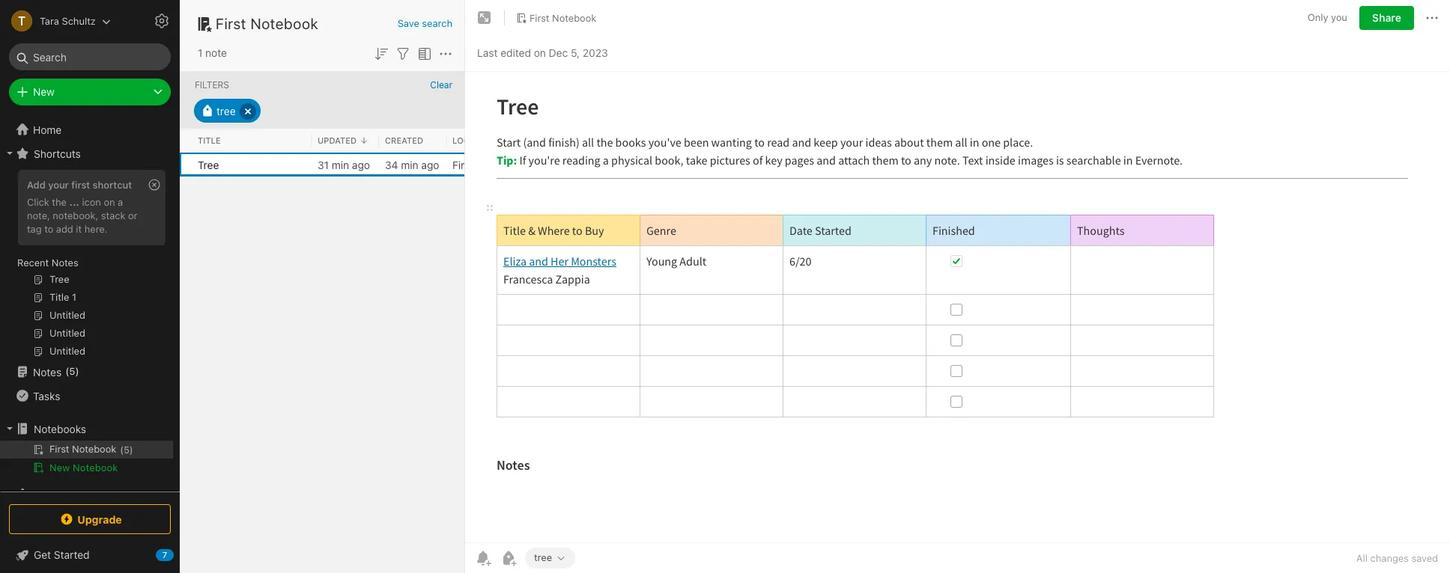 Task type: locate. For each thing, give the bounding box(es) containing it.
edited
[[501, 46, 531, 59]]

1 horizontal spatial first
[[453, 158, 474, 171]]

first
[[71, 179, 90, 191]]

View options field
[[412, 43, 434, 63]]

1 vertical spatial tree
[[534, 552, 552, 564]]

2 horizontal spatial first
[[530, 12, 550, 24]]

1 horizontal spatial first notebook
[[453, 158, 524, 171]]

new inside button
[[49, 462, 70, 474]]

save search
[[398, 17, 453, 29]]

1 vertical spatial 5
[[124, 445, 129, 456]]

row group
[[180, 129, 791, 153], [180, 153, 716, 177]]

2 horizontal spatial first notebook
[[530, 12, 597, 24]]

icon
[[82, 196, 101, 208]]

0 horizontal spatial tree button
[[194, 99, 260, 123]]

0 horizontal spatial min
[[332, 158, 349, 171]]

notebook inside button
[[552, 12, 597, 24]]

1 vertical spatial )
[[129, 445, 133, 456]]

more actions image inside note window element
[[1424, 9, 1442, 27]]

0 vertical spatial 5
[[69, 366, 75, 378]]

1 vertical spatial (
[[120, 445, 124, 456]]

more actions image inside the note list element
[[437, 45, 455, 63]]

cell up new notebook
[[0, 441, 173, 459]]

all changes saved
[[1357, 553, 1439, 565]]

first notebook down location
[[453, 158, 524, 171]]

add tag image
[[500, 550, 518, 568]]

expand tags image
[[4, 489, 16, 501]]

notes up tasks
[[33, 366, 62, 379]]

first notebook inside button
[[530, 12, 597, 24]]

tree
[[217, 105, 236, 117], [534, 552, 552, 564]]

clear
[[430, 79, 453, 91]]

0 vertical spatial new
[[33, 85, 55, 98]]

5 up tasks button at the left of page
[[69, 366, 75, 378]]

first
[[530, 12, 550, 24], [216, 15, 246, 32], [453, 158, 474, 171]]

1 vertical spatial cell
[[0, 441, 173, 459]]

tara
[[40, 15, 59, 27]]

5 up new notebook button
[[124, 445, 129, 456]]

group containing add your first shortcut
[[0, 166, 173, 366]]

1 vertical spatial tree button
[[525, 548, 575, 569]]

on left a
[[104, 196, 115, 208]]

0 horizontal spatial more actions field
[[437, 43, 455, 63]]

min right 31
[[332, 158, 349, 171]]

1 note
[[198, 46, 227, 59]]

shortcut
[[93, 179, 132, 191]]

2 ago from the left
[[421, 158, 439, 171]]

get started
[[34, 549, 90, 562]]

cell left tree on the top
[[180, 153, 192, 177]]

group
[[0, 166, 173, 366]]

tags button
[[0, 483, 173, 507]]

more actions field right the share button
[[1424, 6, 1442, 30]]

row group down clear button
[[180, 129, 791, 153]]

tree button right add tag icon
[[525, 548, 575, 569]]

0 horizontal spatial (
[[65, 366, 69, 378]]

) up tasks button at the left of page
[[75, 366, 79, 378]]

first up note
[[216, 15, 246, 32]]

location
[[453, 135, 495, 145]]

tree down filters at the top left of the page
[[217, 105, 236, 117]]

min
[[332, 158, 349, 171], [401, 158, 419, 171]]

first notebook
[[530, 12, 597, 24], [216, 15, 319, 32], [453, 158, 524, 171]]

on
[[534, 46, 546, 59], [104, 196, 115, 208]]

recent
[[17, 257, 49, 269]]

here.
[[84, 223, 108, 235]]

first notebook up dec
[[530, 12, 597, 24]]

1 horizontal spatial min
[[401, 158, 419, 171]]

more actions image right the share button
[[1424, 9, 1442, 27]]

Sort options field
[[372, 43, 390, 63]]

share
[[1373, 11, 1402, 24]]

None search field
[[19, 43, 160, 70]]

note,
[[27, 210, 50, 222]]

you
[[1332, 11, 1348, 23]]

notebook inside row group
[[477, 158, 524, 171]]

tree button
[[194, 99, 260, 123], [525, 548, 575, 569]]

1 row group from the top
[[180, 129, 791, 153]]

2 min from the left
[[401, 158, 419, 171]]

Search text field
[[19, 43, 160, 70]]

min right 34
[[401, 158, 419, 171]]

ago down created
[[421, 158, 439, 171]]

0 vertical spatial more actions image
[[1424, 9, 1442, 27]]

notes right recent
[[52, 257, 78, 269]]

1 horizontal spatial (
[[120, 445, 124, 456]]

1 vertical spatial on
[[104, 196, 115, 208]]

2023
[[583, 46, 608, 59]]

new notebook group
[[0, 441, 173, 483]]

tree button down filters at the top left of the page
[[194, 99, 260, 123]]

0 vertical spatial tree
[[217, 105, 236, 117]]

note window element
[[465, 0, 1451, 574]]

more actions field right view options field
[[437, 43, 455, 63]]

1 horizontal spatial tree
[[534, 552, 552, 564]]

new notebook button
[[0, 459, 173, 477]]

changes
[[1371, 553, 1409, 565]]

1 horizontal spatial 5
[[124, 445, 129, 456]]

0 horizontal spatial more actions image
[[437, 45, 455, 63]]

new up home
[[33, 85, 55, 98]]

2 row group from the top
[[180, 153, 716, 177]]

1 horizontal spatial cell
[[180, 153, 192, 177]]

More actions field
[[1424, 6, 1442, 30], [437, 43, 455, 63]]

1 horizontal spatial on
[[534, 46, 546, 59]]

add filters image
[[394, 45, 412, 63]]

1 vertical spatial new
[[49, 462, 70, 474]]

new up tags
[[49, 462, 70, 474]]

tara schultz
[[40, 15, 96, 27]]

add a reminder image
[[474, 550, 492, 568]]

new
[[33, 85, 55, 98], [49, 462, 70, 474]]

get
[[34, 549, 51, 562]]

5,
[[571, 46, 580, 59]]

notebook
[[552, 12, 597, 24], [251, 15, 319, 32], [477, 158, 524, 171], [73, 462, 118, 474]]

row group down location
[[180, 153, 716, 177]]

recent notes
[[17, 257, 78, 269]]

1 horizontal spatial ago
[[421, 158, 439, 171]]

tree
[[0, 118, 180, 564]]

first notebook up note
[[216, 15, 319, 32]]

first notebook button
[[511, 7, 602, 28]]

icon on a note, notebook, stack or tag to add it here.
[[27, 196, 138, 235]]

title
[[198, 135, 221, 145]]

( up new notebook button
[[120, 445, 124, 456]]

upgrade button
[[9, 505, 171, 535]]

0 vertical spatial cell
[[180, 153, 192, 177]]

0 horizontal spatial first
[[216, 15, 246, 32]]

min for 31
[[332, 158, 349, 171]]

0 vertical spatial notes
[[52, 257, 78, 269]]

(
[[65, 366, 69, 378], [120, 445, 124, 456]]

0 horizontal spatial cell
[[0, 441, 173, 459]]

last
[[477, 46, 498, 59]]

1 ago from the left
[[352, 158, 370, 171]]

1 vertical spatial more actions image
[[437, 45, 455, 63]]

only
[[1308, 11, 1329, 23]]

0 horizontal spatial )
[[75, 366, 79, 378]]

tree right add tag icon
[[534, 552, 552, 564]]

0 vertical spatial on
[[534, 46, 546, 59]]

) inside the notes ( 5 )
[[75, 366, 79, 378]]

Add filters field
[[394, 43, 412, 63]]

more actions image
[[1424, 9, 1442, 27], [437, 45, 455, 63]]

row group inside the note list element
[[180, 153, 716, 177]]

5 inside the notes ( 5 )
[[69, 366, 75, 378]]

1 horizontal spatial more actions image
[[1424, 9, 1442, 27]]

0 vertical spatial )
[[75, 366, 79, 378]]

click to collapse image
[[174, 546, 185, 564]]

1 horizontal spatial more actions field
[[1424, 6, 1442, 30]]

Account field
[[0, 6, 111, 36]]

) up new notebook button
[[129, 445, 133, 456]]

first up last edited on dec 5, 2023
[[530, 12, 550, 24]]

ago
[[352, 158, 370, 171], [421, 158, 439, 171]]

more actions image for "more actions" field within the note window element
[[1424, 9, 1442, 27]]

)
[[75, 366, 79, 378], [129, 445, 133, 456]]

0 vertical spatial more actions field
[[1424, 6, 1442, 30]]

1 min from the left
[[332, 158, 349, 171]]

0 horizontal spatial tree
[[217, 105, 236, 117]]

cell containing (
[[0, 441, 173, 459]]

row group containing tree
[[180, 153, 716, 177]]

( up tasks button at the left of page
[[65, 366, 69, 378]]

on left dec
[[534, 46, 546, 59]]

first down location
[[453, 158, 474, 171]]

notes
[[52, 257, 78, 269], [33, 366, 62, 379]]

...
[[69, 196, 79, 208]]

0 vertical spatial tree button
[[194, 99, 260, 123]]

5
[[69, 366, 75, 378], [124, 445, 129, 456]]

0 horizontal spatial ago
[[352, 158, 370, 171]]

1 vertical spatial notes
[[33, 366, 62, 379]]

search
[[422, 17, 453, 29]]

0 vertical spatial (
[[65, 366, 69, 378]]

more actions image for "more actions" field to the bottom
[[437, 45, 455, 63]]

more actions image right view options field
[[437, 45, 455, 63]]

shortcuts
[[34, 147, 81, 160]]

new inside popup button
[[33, 85, 55, 98]]

0 horizontal spatial 5
[[69, 366, 75, 378]]

ago left 34
[[352, 158, 370, 171]]

expand notebooks image
[[4, 423, 16, 435]]

1 horizontal spatial )
[[129, 445, 133, 456]]

1
[[198, 46, 203, 59]]

cell
[[180, 153, 192, 177], [0, 441, 173, 459]]

0 horizontal spatial on
[[104, 196, 115, 208]]

ago for 34 min ago
[[421, 158, 439, 171]]



Task type: vqa. For each thing, say whether or not it's contained in the screenshot.
row group containing Tree
yes



Task type: describe. For each thing, give the bounding box(es) containing it.
( inside the notes ( 5 )
[[65, 366, 69, 378]]

expand note image
[[476, 9, 494, 27]]

tree Tag actions field
[[552, 554, 566, 564]]

notebook inside button
[[73, 462, 118, 474]]

notebook,
[[53, 210, 98, 222]]

row group containing title
[[180, 129, 791, 153]]

31
[[318, 158, 329, 171]]

new button
[[9, 79, 171, 106]]

tasks button
[[0, 384, 173, 408]]

note
[[205, 46, 227, 59]]

share button
[[1360, 6, 1415, 30]]

save search button
[[398, 16, 453, 31]]

tree inside note window element
[[534, 552, 552, 564]]

add
[[27, 179, 46, 191]]

tree
[[198, 158, 219, 171]]

1 horizontal spatial tree button
[[525, 548, 575, 569]]

) inside new notebook group
[[129, 445, 133, 456]]

min for 34
[[401, 158, 419, 171]]

stack
[[101, 210, 125, 222]]

all
[[1357, 553, 1368, 565]]

note list element
[[180, 0, 791, 574]]

add your first shortcut
[[27, 179, 132, 191]]

5 inside new notebook group
[[124, 445, 129, 456]]

schultz
[[62, 15, 96, 27]]

ago for 31 min ago
[[352, 158, 370, 171]]

notebooks link
[[0, 417, 173, 441]]

started
[[54, 549, 90, 562]]

34
[[385, 158, 398, 171]]

0 horizontal spatial first notebook
[[216, 15, 319, 32]]

7
[[162, 551, 167, 560]]

save
[[398, 17, 419, 29]]

upgrade
[[77, 514, 122, 526]]

notes inside group
[[52, 257, 78, 269]]

saved
[[1412, 553, 1439, 565]]

a
[[118, 196, 123, 208]]

tree inside the note list element
[[217, 105, 236, 117]]

to
[[44, 223, 53, 235]]

first notebook inside row group
[[453, 158, 524, 171]]

filters
[[195, 79, 229, 91]]

it
[[76, 223, 82, 235]]

( inside new notebook group
[[120, 445, 124, 456]]

tree containing home
[[0, 118, 180, 564]]

notebooks
[[34, 423, 86, 436]]

31 min ago
[[318, 158, 370, 171]]

more actions field inside note window element
[[1424, 6, 1442, 30]]

the
[[52, 196, 67, 208]]

add
[[56, 223, 73, 235]]

only you
[[1308, 11, 1348, 23]]

last edited on dec 5, 2023
[[477, 46, 608, 59]]

new notebook
[[49, 462, 118, 474]]

home
[[33, 123, 62, 136]]

new for new notebook
[[49, 462, 70, 474]]

tasks
[[33, 390, 60, 403]]

clear button
[[430, 79, 453, 91]]

first inside first notebook button
[[530, 12, 550, 24]]

on inside icon on a note, notebook, stack or tag to add it here.
[[104, 196, 115, 208]]

notes ( 5 )
[[33, 366, 79, 379]]

or
[[128, 210, 138, 222]]

tag
[[27, 223, 42, 235]]

Help and Learning task checklist field
[[0, 544, 180, 568]]

cell inside the note list element
[[180, 153, 192, 177]]

click the ...
[[27, 196, 79, 208]]

cell inside tree
[[0, 441, 173, 459]]

shortcuts button
[[0, 142, 173, 166]]

updated
[[318, 135, 357, 145]]

click
[[27, 196, 49, 208]]

dec
[[549, 46, 568, 59]]

34 min ago
[[385, 158, 439, 171]]

1 vertical spatial more actions field
[[437, 43, 455, 63]]

settings image
[[153, 12, 171, 30]]

home link
[[0, 118, 180, 142]]

Note Editor text field
[[465, 72, 1451, 543]]

your
[[48, 179, 69, 191]]

on inside note window element
[[534, 46, 546, 59]]

first inside row group
[[453, 158, 474, 171]]

created
[[385, 135, 423, 145]]

tags
[[34, 489, 57, 502]]

notes inside the notes ( 5 )
[[33, 366, 62, 379]]

( 5 )
[[120, 445, 133, 456]]

new for new
[[33, 85, 55, 98]]



